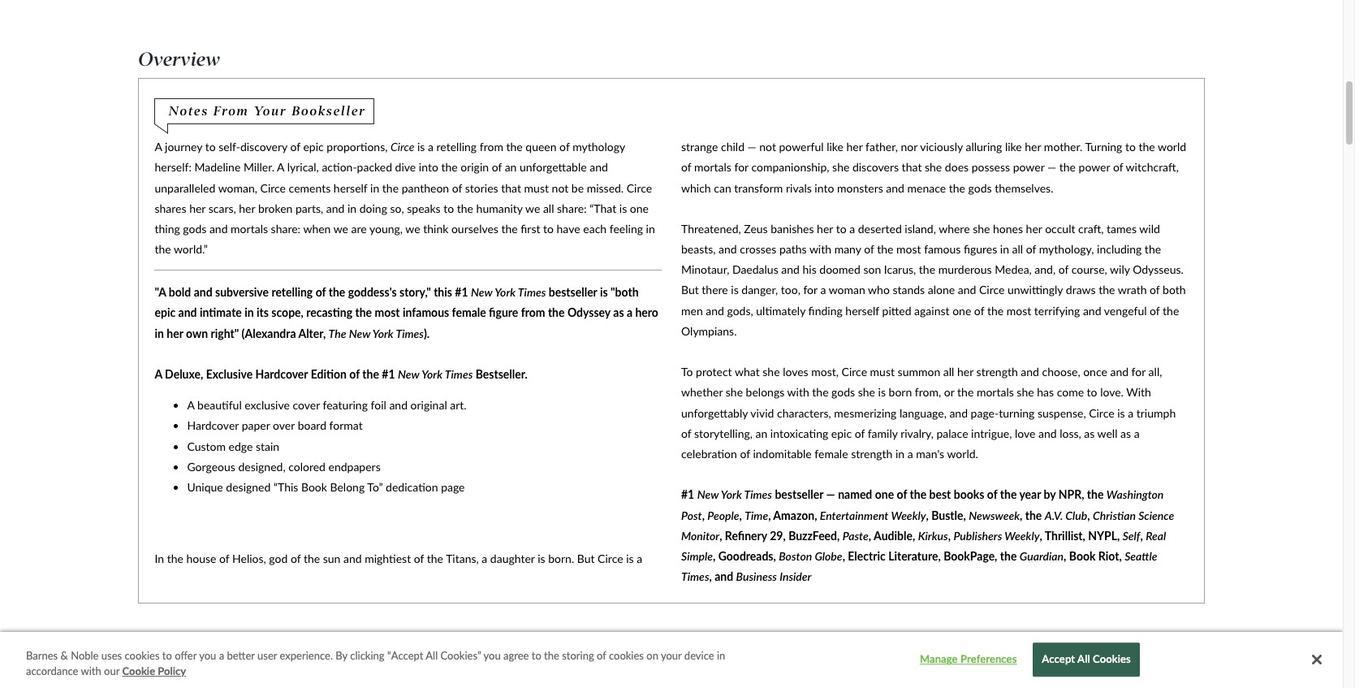 Task type: describe. For each thing, give the bounding box(es) containing it.
york up original
[[422, 367, 443, 381]]

of up 'recasting'
[[316, 285, 326, 299]]

a down the triumph
[[1135, 426, 1140, 440]]

which
[[682, 181, 711, 195]]

that inside is a retelling from the queen of mythology herself: madeline miller. a lyrical, action-packed dive into the origin of an unforgettable and unparalleled woman, circe cements herself in the pantheon of stories that must not be missed. circe shares her scars, her broken parts, and in doing so, speaks to the humanity we all share: "that is one thing gods and mortals share: when we are young, we think ourselves the first to have each feeling in the world."
[[501, 181, 522, 195]]

discovery
[[240, 140, 287, 154]]

helios,
[[232, 552, 266, 566]]

your
[[254, 103, 287, 118]]

of left 'stories'
[[452, 181, 462, 195]]

the left origin
[[441, 160, 458, 174]]

she up monsters
[[833, 160, 850, 174]]

the up so,
[[382, 181, 399, 195]]

of right and,
[[1059, 263, 1069, 276]]

house
[[186, 552, 216, 566]]

for inside 'threatened, zeus banishes her to a deserted island, where she hones her occult craft, tames wild beasts, and crosses paths with many of the most famous figures in all of mythology, including the minotaur, daedalus and his doomed son icarus, the murderous medea, and, of course, wily odysseus. but there is danger, too, for a woman who stands alone and circe unwittingly draws the wrath of both men and gods, ultimately finding herself pitted against one of the most terrifying and vengeful of the olympians.'
[[804, 283, 818, 297]]

is inside 'threatened, zeus banishes her to a deserted island, where she hones her occult craft, tames wild beasts, and crosses paths with many of the most famous figures in all of mythology, including the minotaur, daedalus and his doomed son icarus, the murderous medea, and, of course, wily odysseus. but there is danger, too, for a woman who stands alone and circe unwittingly draws the wrath of both men and gods, ultimately finding herself pitted against one of the most terrifying and vengeful of the olympians.'
[[731, 283, 739, 297]]

vengeful
[[1105, 304, 1147, 317]]

, up ", refinery 29, buzzfeed, paste , audible, kirkus , publishers weekly , thrillist, nypl, self ,"
[[926, 508, 929, 522]]

she left has
[[1017, 385, 1035, 399]]

she up mesmerizing
[[858, 385, 876, 399]]

monsters
[[837, 181, 884, 195]]

of inside barnes & noble uses cookies to offer you a better user experience. by clicking "accept all cookies" you agree to the storing of cookies on your device in accordance with our
[[597, 649, 606, 662]]

christian science monitor
[[682, 508, 1175, 542]]

the up the 'foil'
[[363, 367, 379, 381]]

1 power from the left
[[1014, 160, 1045, 174]]

to inside 'to protect what she loves most, circe must summon all her strength and choose, once and for all, whether she belongs with the gods she is born from, or the mortals she has come to love. with unforgettably vivid characters, mesmerizing language, and page-turning suspense, circe is a triumph of storytelling, an intoxicating epic of family rivalry, palace intrigue, love and loss, as well as a celebration of indomitable female strength in a man's world.'
[[1087, 385, 1098, 399]]

to protect what she loves most, circe must summon all her strength and choose, once and for all, whether she belongs with the gods she is born from, or the mortals she has come to love. with unforgettably vivid characters, mesmerizing language, and page-turning suspense, circe is a triumph of storytelling, an intoxicating epic of family rivalry, palace intrigue, love and loss, as well as a celebration of indomitable female strength in a man's world.
[[682, 365, 1176, 461]]

odyssey
[[568, 306, 611, 320]]

, down the simple at the right of page
[[710, 570, 712, 583]]

0 vertical spatial —
[[748, 140, 757, 154]]

kirkus
[[918, 529, 949, 542]]

protect
[[696, 365, 732, 379]]

to right agree
[[532, 649, 542, 662]]

danger,
[[742, 283, 778, 297]]

with inside barnes & noble uses cookies to offer you a better user experience. by clicking "accept all cookies" you agree to the storing of cookies on your device in accordance with our
[[81, 665, 101, 678]]

the right npr,
[[1088, 488, 1104, 501]]

of up unforgettable
[[560, 140, 570, 154]]

by
[[1044, 488, 1056, 501]]

into inside in the house of helios, god of the sun and mightiest of the titans, a daughter is born. but circe is a strange child — not powerful like her father, nor viciously alluring like her mother. turning to the world of mortals for companionship, she discovers that she does possess power — the power of witchcraft, which can transform rivals into monsters and menace the gods themselves.
[[815, 181, 835, 195]]

unwittingly
[[1008, 283, 1064, 297]]

banishes
[[771, 222, 814, 236]]

times up time
[[744, 488, 773, 501]]

to up the think at left top
[[444, 201, 454, 215]]

best
[[930, 488, 952, 501]]

of right mightiest
[[414, 552, 424, 566]]

her inside 'to protect what she loves most, circe must summon all her strength and choose, once and for all, whether she belongs with the gods she is born from, or the mortals she has come to love. with unforgettably vivid characters, mesmerizing language, and page-turning suspense, circe is a triumph of storytelling, an intoxicating epic of family rivalry, palace intrigue, love and loss, as well as a celebration of indomitable female strength in a man's world.'
[[958, 365, 974, 379]]

to right first at the left top
[[543, 222, 554, 236]]

people
[[708, 508, 740, 522]]

gods inside 'to protect what she loves most, circe must summon all her strength and choose, once and for all, whether she belongs with the gods she is born from, or the mortals she has come to love. with unforgettably vivid characters, mesmerizing language, and page-turning suspense, circe is a triumph of storytelling, an intoxicating epic of family rivalry, palace intrigue, love and loss, as well as a celebration of indomitable female strength in a man's world.'
[[832, 385, 855, 399]]

has
[[1038, 385, 1054, 399]]

humanity
[[476, 201, 523, 215]]

female inside bestseller is "both epic and intimate in its scope, recasting the most infamous female figure from the odyssey as a hero in her own right" (alexandra alter,
[[452, 306, 486, 320]]

notes
[[169, 103, 209, 118]]

also
[[672, 640, 711, 664]]

york up figure
[[495, 285, 516, 299]]

when
[[303, 222, 331, 236]]

stories
[[465, 181, 498, 195]]

child
[[721, 140, 745, 154]]

well
[[1098, 426, 1118, 440]]

a inside is a retelling from the queen of mythology herself: madeline miller. a lyrical, action-packed dive into the origin of an unforgettable and unparalleled woman, circe cements herself in the pantheon of stories that must not be missed. circe shares her scars, her broken parts, and in doing so, speaks to the humanity we all share: "that is one thing gods and mortals share: when we are young, we think ourselves the first to have each feeling in the world."
[[428, 140, 434, 154]]

1 like from the left
[[827, 140, 844, 154]]

does
[[945, 160, 969, 174]]

of up newsweek on the right bottom of page
[[988, 488, 998, 501]]

edition
[[311, 367, 347, 381]]

paths
[[780, 242, 807, 256]]

0 vertical spatial epic
[[303, 140, 324, 154]]

the down most,
[[813, 385, 829, 399]]

of right house
[[219, 552, 229, 566]]

times down infamous in the left of the page
[[396, 326, 424, 340]]

there
[[702, 283, 728, 297]]

she inside 'threatened, zeus banishes her to a deserted island, where she hones her occult craft, tames wild beasts, and crosses paths with many of the most famous figures in all of mythology, including the minotaur, daedalus and his doomed son icarus, the murderous medea, and, of course, wily odysseus. but there is danger, too, for a woman who stands alone and circe unwittingly draws the wrath of both men and gods, ultimately finding herself pitted against one of the most terrifying and vengeful of the olympians.'
[[973, 222, 991, 236]]

of up , people , time , amazon, entertainment weekly , bustle, newsweek , the a.v. club , on the bottom right of the page
[[897, 488, 908, 501]]

scope,
[[272, 306, 304, 320]]

a inside is a retelling from the queen of mythology herself: madeline miller. a lyrical, action-packed dive into the origin of an unforgettable and unparalleled woman, circe cements herself in the pantheon of stories that must not be missed. circe shares her scars, her broken parts, and in doing so, speaks to the humanity we all share: "that is one thing gods and mortals share: when we are young, we think ourselves the first to have each feeling in the world."
[[277, 160, 284, 174]]

to up policy
[[162, 649, 172, 662]]

in left own
[[155, 326, 164, 340]]

thing
[[155, 222, 180, 236]]

not inside in the house of helios, god of the sun and mightiest of the titans, a daughter is born. but circe is a strange child — not powerful like her father, nor viciously alluring like her mother. turning to the world of mortals for companionship, she discovers that she does possess power — the power of witchcraft, which can transform rivals into monsters and menace the gods themselves.
[[760, 140, 777, 154]]

including
[[1097, 242, 1142, 256]]

feeling
[[610, 222, 643, 236]]

a inside barnes & noble uses cookies to offer you a better user experience. by clicking "accept all cookies" you agree to the storing of cookies on your device in accordance with our
[[219, 649, 224, 662]]

must inside 'to protect what she loves most, circe must summon all her strength and choose, once and for all, whether she belongs with the gods she is born from, or the mortals she has come to love. with unforgettably vivid characters, mesmerizing language, and page-turning suspense, circe is a triumph of storytelling, an intoxicating epic of family rivalry, palace intrigue, love and loss, as well as a celebration of indomitable female strength in a man's world.'
[[871, 365, 895, 379]]

the right in
[[167, 552, 183, 566]]

to inside 'threatened, zeus banishes her to a deserted island, where she hones her occult craft, tames wild beasts, and crosses paths with many of the most famous figures in all of mythology, including the minotaur, daedalus and his doomed son icarus, the murderous medea, and, of course, wily odysseus. but there is danger, too, for a woman who stands alone and circe unwittingly draws the wrath of both men and gods, ultimately finding herself pitted against one of the most terrifying and vengeful of the olympians.'
[[836, 222, 847, 236]]

stain
[[256, 439, 280, 453]]

gods inside in the house of helios, god of the sun and mightiest of the titans, a daughter is born. but circe is a strange child — not powerful like her father, nor viciously alluring like her mother. turning to the world of mortals for companionship, she discovers that she does possess power — the power of witchcraft, which can transform rivals into monsters and menace the gods themselves.
[[969, 181, 992, 195]]

, left 'people'
[[702, 508, 705, 522]]

story,"
[[400, 285, 431, 299]]

board
[[298, 419, 327, 432]]

"that
[[590, 201, 617, 215]]

privacy alert dialog
[[0, 632, 1344, 688]]

2 like from the left
[[1006, 140, 1022, 154]]

all inside 'to protect what she loves most, circe must summon all her strength and choose, once and for all, whether she belongs with the gods she is born from, or the mortals she has come to love. with unforgettably vivid characters, mesmerizing language, and page-turning suspense, circe is a triumph of storytelling, an intoxicating epic of family rivalry, palace intrigue, love and loss, as well as a celebration of indomitable female strength in a man's world.'
[[944, 365, 955, 379]]

turning
[[999, 406, 1035, 420]]

speaks
[[407, 201, 441, 215]]

each
[[584, 222, 607, 236]]

deserted
[[858, 222, 902, 236]]

unparalleled
[[155, 181, 216, 195]]

unique
[[187, 480, 223, 494]]

and right the 'parts,'
[[326, 201, 345, 215]]

a journey to self-discovery of epic proportions, circe
[[155, 140, 415, 154]]

is down love.
[[1118, 406, 1126, 420]]

over
[[273, 419, 295, 432]]

one inside is a retelling from the queen of mythology herself: madeline miller. a lyrical, action-packed dive into the origin of an unforgettable and unparalleled woman, circe cements herself in the pantheon of stories that must not be missed. circe shares her scars, her broken parts, and in doing so, speaks to the humanity we all share: "that is one thing gods and mortals share: when we are young, we think ourselves the first to have each feeling in the world."
[[630, 201, 649, 215]]

the down mother.
[[1060, 160, 1076, 174]]

the down goddess's
[[355, 306, 372, 320]]

most,
[[812, 365, 839, 379]]

an inside is a retelling from the queen of mythology herself: madeline miller. a lyrical, action-packed dive into the origin of an unforgettable and unparalleled woman, circe cements herself in the pantheon of stories that must not be missed. circe shares her scars, her broken parts, and in doing so, speaks to the humanity we all share: "that is one thing gods and mortals share: when we are young, we think ourselves the first to have each feeling in the world."
[[505, 160, 517, 174]]

named
[[838, 488, 873, 501]]

world.
[[948, 447, 979, 461]]

its
[[257, 306, 269, 320]]

be
[[572, 181, 584, 195]]

circe inside in the house of helios, god of the sun and mightiest of the titans, a daughter is born. but circe is a strange child — not powerful like her father, nor viciously alluring like her mother. turning to the world of mortals for companionship, she discovers that she does possess power — the power of witchcraft, which can transform rivals into monsters and menace the gods themselves.
[[598, 552, 624, 566]]

post
[[682, 508, 702, 522]]

self-
[[219, 140, 240, 154]]

policy
[[158, 665, 186, 678]]

a right titans,
[[482, 552, 488, 566]]

2 horizontal spatial as
[[1121, 426, 1132, 440]]

circe right missed.
[[627, 181, 652, 195]]

the left odyssey
[[548, 306, 565, 320]]

in down packed
[[370, 181, 380, 195]]

and down scars,
[[210, 222, 228, 236]]

mortals inside is a retelling from the queen of mythology herself: madeline miller. a lyrical, action-packed dive into the origin of an unforgettable and unparalleled woman, circe cements herself in the pantheon of stories that must not be missed. circe shares her scars, her broken parts, and in doing so, speaks to the humanity we all share: "that is one thing gods and mortals share: when we are young, we think ourselves the first to have each feeling in the world."
[[231, 222, 268, 236]]

in right feeling
[[646, 222, 655, 236]]

and down the discovers
[[887, 181, 905, 195]]

cookie policy
[[122, 665, 186, 678]]

celebration
[[682, 447, 737, 461]]

0 horizontal spatial strength
[[851, 447, 893, 461]]

unforgettable
[[520, 160, 587, 174]]

0 vertical spatial hardcover
[[256, 367, 308, 381]]

2 cookies from the left
[[609, 649, 644, 662]]

epic inside 'to protect what she loves most, circe must summon all her strength and choose, once and for all, whether she belongs with the gods she is born from, or the mortals she has come to love. with unforgettably vivid characters, mesmerizing language, and page-turning suspense, circe is a triumph of storytelling, an intoxicating epic of family rivalry, palace intrigue, love and loss, as well as a celebration of indomitable female strength in a man's world.'
[[832, 426, 852, 440]]

the down 'does'
[[949, 181, 966, 195]]

with inside 'threatened, zeus banishes her to a deserted island, where she hones her occult craft, tames wild beasts, and crosses paths with many of the most famous figures in all of mythology, including the minotaur, daedalus and his doomed son icarus, the murderous medea, and, of course, wily odysseus. but there is danger, too, for a woman who stands alone and circe unwittingly draws the wrath of both men and gods, ultimately finding herself pitted against one of the most terrifying and vengeful of the olympians.'
[[810, 242, 832, 256]]

1 vertical spatial retelling
[[272, 285, 313, 299]]

of down murderous
[[975, 304, 985, 317]]

and right love
[[1039, 426, 1057, 440]]

new up original
[[398, 367, 420, 381]]

user
[[258, 649, 277, 662]]

, down year
[[1020, 508, 1023, 522]]

the down medea,
[[988, 304, 1004, 317]]

0 vertical spatial weekly
[[891, 508, 926, 522]]

dive
[[395, 160, 416, 174]]

a for journey
[[155, 140, 162, 154]]

her inside bestseller is "both epic and intimate in its scope, recasting the most infamous female figure from the odyssey as a hero in her own right" (alexandra alter,
[[167, 326, 183, 340]]

the inside barnes & noble uses cookies to offer you a better user experience. by clicking "accept all cookies" you agree to the storing of cookies on your device in accordance with our
[[544, 649, 560, 662]]

york down goddess's
[[373, 326, 394, 340]]

the up witchcraft, at the top of the page
[[1139, 140, 1156, 154]]

hardcover inside a beautiful exclusive cover featuring foil and original art. hardcover paper over board format custom edge stain gorgeous designed, colored endpapers unique designed "this book belong to" dedication page
[[187, 419, 239, 432]]

of right the vengeful
[[1150, 304, 1160, 317]]

and right bold
[[194, 285, 213, 299]]

a inside bestseller is "both epic and intimate in its scope, recasting the most infamous female figure from the odyssey as a hero in her own right" (alexandra alter,
[[627, 306, 633, 320]]

the down wild
[[1145, 242, 1162, 256]]

the left a.v.
[[1026, 508, 1042, 522]]

york up 'people'
[[721, 488, 742, 501]]

all inside 'threatened, zeus banishes her to a deserted island, where she hones her occult craft, tames wild beasts, and crosses paths with many of the most famous figures in all of mythology, including the minotaur, daedalus and his doomed son icarus, the murderous medea, and, of course, wily odysseus. but there is danger, too, for a woman who stands alone and circe unwittingly draws the wrath of both men and gods, ultimately finding herself pitted against one of the most terrifying and vengeful of the olympians.'
[[1013, 242, 1024, 256]]

for inside 'to protect what she loves most, circe must summon all her strength and choose, once and for all, whether she belongs with the gods she is born from, or the mortals she has come to love. with unforgettably vivid characters, mesmerizing language, and page-turning suspense, circe is a triumph of storytelling, an intoxicating epic of family rivalry, palace intrigue, love and loss, as well as a celebration of indomitable female strength in a man's world.'
[[1132, 365, 1146, 379]]

shares
[[155, 201, 186, 215]]

a up "many"
[[850, 222, 856, 236]]

her right banishes
[[817, 222, 834, 236]]

nor
[[901, 140, 918, 154]]

intimate
[[200, 306, 242, 320]]

mortals inside in the house of helios, god of the sun and mightiest of the titans, a daughter is born. but circe is a strange child — not powerful like her father, nor viciously alluring like her mother. turning to the world of mortals for companionship, she discovers that she does possess power — the power of witchcraft, which can transform rivals into monsters and menace the gods themselves.
[[695, 160, 732, 174]]

you
[[592, 640, 625, 664]]

bold
[[169, 285, 191, 299]]

and down "draws"
[[1084, 304, 1102, 317]]

the up 'recasting'
[[329, 285, 345, 299]]

but inside in the house of helios, god of the sun and mightiest of the titans, a daughter is born. but circe is a strange child — not powerful like her father, nor viciously alluring like her mother. turning to the world of mortals for companionship, she discovers that she does possess power — the power of witchcraft, which can transform rivals into monsters and menace the gods themselves.
[[577, 552, 595, 566]]

the down 'thing'
[[155, 242, 171, 256]]

is inside bestseller is "both epic and intimate in its scope, recasting the most infamous female figure from the odyssey as a hero in her own right" (alexandra alter,
[[600, 285, 608, 299]]

the left "best"
[[910, 488, 927, 501]]

a for deluxe,
[[155, 367, 162, 381]]

gods inside is a retelling from the queen of mythology herself: madeline miller. a lyrical, action-packed dive into the origin of an unforgettable and unparalleled woman, circe cements herself in the pantheon of stories that must not be missed. circe shares her scars, her broken parts, and in doing so, speaks to the humanity we all share: "that is one thing gods and mortals share: when we are young, we think ourselves the first to have each feeling in the world."
[[183, 222, 207, 236]]

summon
[[898, 365, 941, 379]]

mesmerizing
[[834, 406, 897, 420]]

a left man's
[[908, 447, 914, 461]]

circe up broken
[[260, 181, 286, 195]]

0 horizontal spatial share:
[[271, 222, 301, 236]]

of right edition
[[350, 367, 360, 381]]

the left first at the left top
[[502, 222, 518, 236]]

of down storytelling,
[[740, 447, 750, 461]]

beautiful
[[197, 398, 242, 412]]

2 horizontal spatial —
[[1048, 160, 1057, 174]]

real simple
[[682, 529, 1167, 563]]

, down the thrillist, on the bottom of page
[[1064, 549, 1067, 563]]

page-
[[971, 406, 999, 420]]

is left born
[[879, 385, 886, 399]]

epic inside bestseller is "both epic and intimate in its scope, recasting the most infamous female figure from the odyssey as a hero in her own right" (alexandra alter,
[[155, 306, 176, 320]]

better
[[227, 649, 255, 662]]

mythology
[[573, 140, 625, 154]]

2 power from the left
[[1079, 160, 1111, 174]]

think
[[423, 222, 449, 236]]

not inside is a retelling from the queen of mythology herself: madeline miller. a lyrical, action-packed dive into the origin of an unforgettable and unparalleled woman, circe cements herself in the pantheon of stories that must not be missed. circe shares her scars, her broken parts, and in doing so, speaks to the humanity we all share: "that is one thing gods and mortals share: when we are young, we think ourselves the first to have each feeling in the world."
[[552, 181, 569, 195]]

books
[[954, 488, 985, 501]]

, down bustle,
[[949, 529, 951, 542]]

1 horizontal spatial most
[[897, 242, 922, 256]]

from inside bestseller is "both epic and intimate in its scope, recasting the most infamous female figure from the odyssey as a hero in her own right" (alexandra alter,
[[521, 306, 545, 320]]

, people , time , amazon, entertainment weekly , bustle, newsweek , the a.v. club ,
[[702, 508, 1093, 522]]

in inside 'threatened, zeus banishes her to a deserted island, where she hones her occult craft, tames wild beasts, and crosses paths with many of the most famous figures in all of mythology, including the minotaur, daedalus and his doomed son icarus, the murderous medea, and, of course, wily odysseus. but there is danger, too, for a woman who stands alone and circe unwittingly draws the wrath of both men and gods, ultimately finding herself pitted against one of the most terrifying and vengeful of the olympians.'
[[1001, 242, 1010, 256]]

the left queen
[[506, 140, 523, 154]]

gods,
[[727, 304, 754, 317]]

the down both
[[1163, 304, 1180, 317]]

so,
[[390, 201, 404, 215]]

and down murderous
[[958, 283, 977, 297]]

miller.
[[244, 160, 275, 174]]

bestseller.
[[476, 367, 528, 381]]

circe inside 'threatened, zeus banishes her to a deserted island, where she hones her occult craft, tames wild beasts, and crosses paths with many of the most famous figures in all of mythology, including the minotaur, daedalus and his doomed son icarus, the murderous medea, and, of course, wily odysseus. but there is danger, too, for a woman who stands alone and circe unwittingly draws the wrath of both men and gods, ultimately finding herself pitted against one of the most terrifying and vengeful of the olympians.'
[[980, 283, 1005, 297]]

course,
[[1072, 263, 1108, 276]]

the left titans,
[[427, 552, 444, 566]]

electric
[[848, 549, 886, 563]]

his
[[803, 263, 817, 276]]

and inside bestseller is "both epic and intimate in its scope, recasting the most infamous female figure from the odyssey as a hero in her own right" (alexandra alter,
[[178, 306, 197, 320]]

1 vertical spatial book
[[1070, 549, 1096, 563]]

in left its
[[245, 306, 254, 320]]

manage preferences
[[920, 653, 1017, 666]]

, up guardian
[[1040, 529, 1043, 542]]

of up and,
[[1027, 242, 1037, 256]]

nypl,
[[1089, 529, 1120, 542]]



Task type: vqa. For each thing, say whether or not it's contained in the screenshot.
we
yes



Task type: locate. For each thing, give the bounding box(es) containing it.
and right sun at left
[[344, 552, 362, 566]]

the new york times ).
[[329, 326, 430, 340]]

1 vertical spatial from
[[521, 306, 545, 320]]

daughter
[[491, 552, 535, 566]]

experience.
[[280, 649, 333, 662]]

1 you from the left
[[199, 649, 216, 662]]

1 horizontal spatial for
[[804, 283, 818, 297]]

thrillist,
[[1045, 529, 1086, 542]]

all,
[[1149, 365, 1163, 379]]

come
[[1057, 385, 1085, 399]]

that down nor
[[902, 160, 922, 174]]

from
[[213, 103, 249, 118]]

circe up well
[[1089, 406, 1115, 420]]

endpapers
[[329, 460, 381, 473]]

herself down woman
[[846, 304, 880, 317]]

strange
[[682, 140, 718, 154]]

who
[[868, 283, 890, 297]]

1 horizontal spatial cookies
[[609, 649, 644, 662]]

0 horizontal spatial but
[[577, 552, 595, 566]]

, up 29,
[[769, 508, 771, 522]]

bestseller inside bestseller is "both epic and intimate in its scope, recasting the most infamous female figure from the odyssey as a hero in her own right" (alexandra alter,
[[549, 285, 598, 299]]

icarus,
[[884, 263, 917, 276]]

weekly up guardian
[[1005, 529, 1040, 542]]

pitted
[[883, 304, 912, 317]]

but up men
[[682, 283, 699, 297]]

1 vertical spatial an
[[756, 426, 768, 440]]

minotaur,
[[682, 263, 730, 276]]

1 vertical spatial strength
[[851, 447, 893, 461]]

0 vertical spatial share:
[[557, 201, 587, 215]]

mortals
[[695, 160, 732, 174], [231, 222, 268, 236], [977, 385, 1014, 399]]

1 horizontal spatial epic
[[303, 140, 324, 154]]

1 horizontal spatial strength
[[977, 365, 1018, 379]]

with inside 'to protect what she loves most, circe must summon all her strength and choose, once and for all, whether she belongs with the gods she is born from, or the mortals she has come to love. with unforgettably vivid characters, mesmerizing language, and page-turning suspense, circe is a triumph of storytelling, an intoxicating epic of family rivalry, palace intrigue, love and loss, as well as a celebration of indomitable female strength in a man's world.'
[[788, 385, 810, 399]]

retelling
[[437, 140, 477, 154], [272, 285, 313, 299]]

with down loves
[[788, 385, 810, 399]]

infamous
[[403, 306, 449, 320]]

simple
[[682, 549, 713, 563]]

2 horizontal spatial gods
[[969, 181, 992, 195]]

0 horizontal spatial weekly
[[891, 508, 926, 522]]

into inside is a retelling from the queen of mythology herself: madeline miller. a lyrical, action-packed dive into the origin of an unforgettable and unparalleled woman, circe cements herself in the pantheon of stories that must not be missed. circe shares her scars, her broken parts, and in doing so, speaks to the humanity we all share: "that is one thing gods and mortals share: when we are young, we think ourselves the first to have each feeling in the world."
[[419, 160, 439, 174]]

1 horizontal spatial female
[[815, 447, 849, 461]]

can
[[714, 181, 732, 195]]

2 vertical spatial —
[[827, 488, 836, 501]]

year
[[1020, 488, 1042, 501]]

bestseller up odyssey
[[549, 285, 598, 299]]

1 horizontal spatial we
[[406, 222, 420, 236]]

1 vertical spatial weekly
[[1005, 529, 1040, 542]]

hero
[[636, 306, 659, 320]]

2 vertical spatial mortals
[[977, 385, 1014, 399]]

0 vertical spatial bestseller
[[549, 285, 598, 299]]

#1 up the 'foil'
[[382, 367, 395, 381]]

0 vertical spatial female
[[452, 306, 486, 320]]

edge
[[229, 439, 253, 453]]

1 vertical spatial not
[[552, 181, 569, 195]]

1 horizontal spatial hardcover
[[256, 367, 308, 381]]

0 vertical spatial but
[[682, 283, 699, 297]]

recasting
[[306, 306, 353, 320]]

of
[[290, 140, 300, 154], [560, 140, 570, 154], [492, 160, 502, 174], [682, 160, 692, 174], [1114, 160, 1124, 174], [452, 181, 462, 195], [864, 242, 875, 256], [1027, 242, 1037, 256], [1059, 263, 1069, 276], [1150, 283, 1160, 297], [316, 285, 326, 299], [975, 304, 985, 317], [1150, 304, 1160, 317], [350, 367, 360, 381], [682, 426, 692, 440], [855, 426, 865, 440], [740, 447, 750, 461], [897, 488, 908, 501], [988, 488, 998, 501], [219, 552, 229, 566], [291, 552, 301, 566], [414, 552, 424, 566], [597, 649, 606, 662]]

power
[[1014, 160, 1045, 174], [1079, 160, 1111, 174]]

most up icarus,
[[897, 242, 922, 256]]

like
[[716, 640, 752, 664]]

love
[[1015, 426, 1036, 440]]

doomed
[[820, 263, 861, 276]]

1 vertical spatial bestseller
[[775, 488, 824, 501]]

is left the simple at the right of page
[[626, 552, 634, 566]]

0 vertical spatial for
[[735, 160, 749, 174]]

1 horizontal spatial power
[[1079, 160, 1111, 174]]

and down goodreads,
[[715, 570, 734, 583]]

0 vertical spatial retelling
[[437, 140, 477, 154]]

1 horizontal spatial like
[[1006, 140, 1022, 154]]

0 horizontal spatial as
[[614, 306, 624, 320]]

herself inside 'threatened, zeus banishes her to a deserted island, where she hones her occult craft, tames wild beasts, and crosses paths with many of the most famous figures in all of mythology, including the minotaur, daedalus and his doomed son icarus, the murderous medea, and, of course, wily odysseus. but there is danger, too, for a woman who stands alone and circe unwittingly draws the wrath of both men and gods, ultimately finding herself pitted against one of the most terrifying and vengeful of the olympians.'
[[846, 304, 880, 317]]

1 horizontal spatial an
[[756, 426, 768, 440]]

1 horizontal spatial but
[[682, 283, 699, 297]]

globe
[[815, 549, 843, 563]]

a
[[155, 140, 162, 154], [277, 160, 284, 174], [155, 367, 162, 381], [187, 398, 195, 412]]

1 horizontal spatial must
[[871, 365, 895, 379]]

0 vertical spatial that
[[902, 160, 922, 174]]

an
[[505, 160, 517, 174], [756, 426, 768, 440]]

and down there
[[706, 304, 725, 317]]

a down with
[[1128, 406, 1134, 420]]

and inside a beautiful exclusive cover featuring foil and original art. hardcover paper over board format custom edge stain gorgeous designed, colored endpapers unique designed "this book belong to" dedication page
[[389, 398, 408, 412]]

and up palace
[[950, 406, 968, 420]]

1 vertical spatial gods
[[183, 222, 207, 236]]

0 horizontal spatial bestseller
[[549, 285, 598, 299]]

what
[[735, 365, 760, 379]]

2 horizontal spatial epic
[[832, 426, 852, 440]]

0 horizontal spatial for
[[735, 160, 749, 174]]

missed.
[[587, 181, 624, 195]]

2 vertical spatial all
[[944, 365, 955, 379]]

deluxe,
[[165, 367, 203, 381]]

2 vertical spatial for
[[1132, 365, 1146, 379]]

herself inside is a retelling from the queen of mythology herself: madeline miller. a lyrical, action-packed dive into the origin of an unforgettable and unparalleled woman, circe cements herself in the pantheon of stories that must not be missed. circe shares her scars, her broken parts, and in doing so, speaks to the humanity we all share: "that is one thing gods and mortals share: when we are young, we think ourselves the first to have each feeling in the world."
[[334, 181, 368, 195]]

mortals down broken
[[231, 222, 268, 236]]

a for beautiful
[[187, 398, 195, 412]]

many
[[835, 242, 862, 256]]

2 horizontal spatial #1
[[682, 488, 695, 501]]

0 horizontal spatial most
[[375, 306, 400, 320]]

all up medea,
[[1013, 242, 1024, 256]]

0 horizontal spatial power
[[1014, 160, 1045, 174]]

she
[[833, 160, 850, 174], [925, 160, 943, 174], [973, 222, 991, 236], [763, 365, 780, 379], [726, 385, 743, 399], [858, 385, 876, 399], [1017, 385, 1035, 399]]

1 vertical spatial must
[[871, 365, 895, 379]]

strength down family on the right of page
[[851, 447, 893, 461]]

like right alluring
[[1006, 140, 1022, 154]]

epic up the lyrical,
[[303, 140, 324, 154]]

choose,
[[1043, 365, 1081, 379]]

an inside 'to protect what she loves most, circe must summon all her strength and choose, once and for all, whether she belongs with the gods she is born from, or the mortals she has come to love. with unforgettably vivid characters, mesmerizing language, and page-turning suspense, circe is a triumph of storytelling, an intoxicating epic of family rivalry, palace intrigue, love and loss, as well as a celebration of indomitable female strength in a man's world.'
[[756, 426, 768, 440]]

in down hones
[[1001, 242, 1010, 256]]

son
[[864, 263, 882, 276]]

1 vertical spatial mortals
[[231, 222, 268, 236]]

0 horizontal spatial hardcover
[[187, 419, 239, 432]]

1 horizontal spatial that
[[902, 160, 922, 174]]

powerful
[[779, 140, 824, 154]]

we left the think at left top
[[406, 222, 420, 236]]

page
[[441, 480, 465, 494]]

to inside in the house of helios, god of the sun and mightiest of the titans, a daughter is born. but circe is a strange child — not powerful like her father, nor viciously alluring like her mother. turning to the world of mortals for companionship, she discovers that she does possess power — the power of witchcraft, which can transform rivals into monsters and menace the gods themselves.
[[1126, 140, 1136, 154]]

0 vertical spatial mortals
[[695, 160, 732, 174]]

madeline
[[195, 160, 241, 174]]

from up origin
[[480, 140, 504, 154]]

colored
[[289, 460, 326, 473]]

to
[[682, 365, 693, 379]]

1 cookies from the left
[[125, 649, 160, 662]]

1 vertical spatial share:
[[271, 222, 301, 236]]

for inside in the house of helios, god of the sun and mightiest of the titans, a daughter is born. but circe is a strange child — not powerful like her father, nor viciously alluring like her mother. turning to the world of mortals for companionship, she discovers that she does possess power — the power of witchcraft, which can transform rivals into monsters and menace the gods themselves.
[[735, 160, 749, 174]]

riot,
[[1099, 549, 1122, 563]]

1 vertical spatial that
[[501, 181, 522, 195]]

— down mother.
[[1048, 160, 1057, 174]]

must up born
[[871, 365, 895, 379]]

0 horizontal spatial into
[[419, 160, 439, 174]]

ultimately
[[757, 304, 806, 317]]

new
[[471, 285, 493, 299], [349, 326, 371, 340], [398, 367, 420, 381], [698, 488, 719, 501]]

a inside a beautiful exclusive cover featuring foil and original art. hardcover paper over board format custom edge stain gorgeous designed, colored endpapers unique designed "this book belong to" dedication page
[[187, 398, 195, 412]]

1 vertical spatial hardcover
[[187, 419, 239, 432]]

"both
[[611, 285, 639, 299]]

circe right born.
[[598, 552, 624, 566]]

sun
[[323, 552, 341, 566]]

and up love.
[[1111, 365, 1129, 379]]

alone
[[928, 283, 955, 297]]

a.v.
[[1045, 508, 1064, 522]]

retelling inside is a retelling from the queen of mythology herself: madeline miller. a lyrical, action-packed dive into the origin of an unforgettable and unparalleled woman, circe cements herself in the pantheon of stories that must not be missed. circe shares her scars, her broken parts, and in doing so, speaks to the humanity we all share: "that is one thing gods and mortals share: when we are young, we think ourselves the first to have each feeling in the world."
[[437, 140, 477, 154]]

a up the herself:
[[155, 140, 162, 154]]

epic down "a
[[155, 306, 176, 320]]

finding
[[809, 304, 843, 317]]

2 vertical spatial gods
[[832, 385, 855, 399]]

odysseus.
[[1133, 263, 1184, 276]]

must inside is a retelling from the queen of mythology herself: madeline miller. a lyrical, action-packed dive into the origin of an unforgettable and unparalleled woman, circe cements herself in the pantheon of stories that must not be missed. circe shares her scars, her broken parts, and in doing so, speaks to the humanity we all share: "that is one thing gods and mortals share: when we are young, we think ourselves the first to have each feeling in the world."
[[524, 181, 549, 195]]

1 horizontal spatial herself
[[846, 304, 880, 317]]

weekly
[[891, 508, 926, 522], [1005, 529, 1040, 542]]

new up figure
[[471, 285, 493, 299]]

1 vertical spatial herself
[[846, 304, 880, 317]]

0 vertical spatial into
[[419, 160, 439, 174]]

1 horizontal spatial share:
[[557, 201, 587, 215]]

the right or
[[958, 385, 974, 399]]

alter,
[[298, 326, 326, 340]]

2 horizontal spatial one
[[953, 304, 972, 317]]

rivalry,
[[901, 426, 934, 440]]

, down the monitor
[[713, 549, 716, 563]]

1 vertical spatial —
[[1048, 160, 1057, 174]]

custom
[[187, 439, 226, 453]]

barnes
[[26, 649, 58, 662]]

1 horizontal spatial mortals
[[695, 160, 732, 174]]

for right 'too,' at right top
[[804, 283, 818, 297]]

but right born.
[[577, 552, 595, 566]]

times inside seattle times
[[682, 570, 710, 583]]

#1
[[455, 285, 468, 299], [382, 367, 395, 381], [682, 488, 695, 501]]

characters,
[[777, 406, 832, 420]]

and down threatened,
[[719, 242, 737, 256]]

love.
[[1101, 385, 1124, 399]]

in right device
[[717, 649, 726, 662]]

belong
[[330, 480, 365, 494]]

in inside 'to protect what she loves most, circe must summon all her strength and choose, once and for all, whether she belongs with the gods she is born from, or the mortals she has come to love. with unforgettably vivid characters, mesmerizing language, and page-turning suspense, circe is a triumph of storytelling, an intoxicating epic of family rivalry, palace intrigue, love and loss, as well as a celebration of indomitable female strength in a man's world.'
[[896, 447, 905, 461]]

she up menace
[[925, 160, 943, 174]]

book inside a beautiful exclusive cover featuring foil and original art. hardcover paper over board format custom edge stain gorgeous designed, colored endpapers unique designed "this book belong to" dedication page
[[301, 480, 327, 494]]

storing
[[562, 649, 594, 662]]

from right figure
[[521, 306, 545, 320]]

a up the finding
[[821, 283, 826, 297]]

in inside barnes & noble uses cookies to offer you a better user experience. by clicking "accept all cookies" you agree to the storing of cookies on your device in accordance with our
[[717, 649, 726, 662]]

2 horizontal spatial all
[[1013, 242, 1024, 256]]

and down bold
[[178, 306, 197, 320]]

of right origin
[[492, 160, 502, 174]]

witchcraft,
[[1126, 160, 1179, 174]]

but inside 'threatened, zeus banishes her to a deserted island, where she hones her occult craft, tames wild beasts, and crosses paths with many of the most famous figures in all of mythology, including the minotaur, daedalus and his doomed son icarus, the murderous medea, and, of course, wily odysseus. but there is danger, too, for a woman who stands alone and circe unwittingly draws the wrath of both men and gods, ultimately finding herself pitted against one of the most terrifying and vengeful of the olympians.'
[[682, 283, 699, 297]]

0 horizontal spatial all
[[426, 649, 438, 662]]

god
[[269, 552, 288, 566]]

0 horizontal spatial that
[[501, 181, 522, 195]]

1 horizontal spatial gods
[[832, 385, 855, 399]]

female
[[452, 306, 486, 320], [815, 447, 849, 461]]

1 horizontal spatial book
[[1070, 549, 1096, 563]]

0 horizontal spatial mortals
[[231, 222, 268, 236]]

all inside barnes & noble uses cookies to offer you a better user experience. by clicking "accept all cookies" you agree to the storing of cookies on your device in accordance with our
[[426, 649, 438, 662]]

0 horizontal spatial herself
[[334, 181, 368, 195]]

of up celebration
[[682, 426, 692, 440]]

time
[[745, 508, 769, 522]]

power up themselves. on the top
[[1014, 160, 1045, 174]]

1 horizontal spatial as
[[1085, 426, 1095, 440]]

1 horizontal spatial into
[[815, 181, 835, 195]]

both
[[1163, 283, 1186, 297]]

one down alone
[[953, 304, 972, 317]]

0 horizontal spatial you
[[199, 649, 216, 662]]

0 vertical spatial not
[[760, 140, 777, 154]]

and left his
[[782, 263, 800, 276]]

a left the simple at the right of page
[[637, 552, 643, 566]]

may
[[630, 640, 667, 664]]

all inside is a retelling from the queen of mythology herself: madeline miller. a lyrical, action-packed dive into the origin of an unforgettable and unparalleled woman, circe cements herself in the pantheon of stories that must not be missed. circe shares her scars, her broken parts, and in doing so, speaks to the humanity we all share: "that is one thing gods and mortals share: when we are young, we think ourselves the first to have each feeling in the world."
[[543, 201, 554, 215]]

0 horizontal spatial book
[[301, 480, 327, 494]]

1 vertical spatial with
[[788, 385, 810, 399]]

one inside 'threatened, zeus banishes her to a deserted island, where she hones her occult craft, tames wild beasts, and crosses paths with many of the most famous figures in all of mythology, including the minotaur, daedalus and his doomed son icarus, the murderous medea, and, of course, wily odysseus. but there is danger, too, for a woman who stands alone and circe unwittingly draws the wrath of both men and gods, ultimately finding herself pitted against one of the most terrifying and vengeful of the olympians.'
[[953, 304, 972, 317]]

1 vertical spatial #1
[[382, 367, 395, 381]]

0 horizontal spatial we
[[334, 222, 349, 236]]

herself
[[334, 181, 368, 195], [846, 304, 880, 317]]

of up the lyrical,
[[290, 140, 300, 154]]

the left year
[[1001, 488, 1017, 501]]

that up humanity
[[501, 181, 522, 195]]

, left real
[[1141, 529, 1144, 542]]

seattle
[[1125, 549, 1158, 563]]

the down deserted
[[878, 242, 894, 256]]

0 vertical spatial from
[[480, 140, 504, 154]]

mortals inside 'to protect what she loves most, circe must summon all her strength and choose, once and for all, whether she belongs with the gods she is born from, or the mortals she has come to love. with unforgettably vivid characters, mesmerizing language, and page-turning suspense, circe is a triumph of storytelling, an intoxicating epic of family rivalry, palace intrigue, love and loss, as well as a celebration of indomitable female strength in a man's world.'
[[977, 385, 1014, 399]]

father,
[[866, 140, 898, 154]]

—
[[748, 140, 757, 154], [1048, 160, 1057, 174], [827, 488, 836, 501]]

an right origin
[[505, 160, 517, 174]]

foil
[[371, 398, 387, 412]]

notes from your bookseller
[[169, 103, 366, 118]]

0 vertical spatial gods
[[969, 181, 992, 195]]

bestseller
[[549, 285, 598, 299], [775, 488, 824, 501]]

she down what
[[726, 385, 743, 399]]

0 horizontal spatial —
[[748, 140, 757, 154]]

you may also like
[[592, 640, 752, 664]]

2 horizontal spatial we
[[526, 201, 540, 215]]

that inside in the house of helios, god of the sun and mightiest of the titans, a daughter is born. but circe is a strange child — not powerful like her father, nor viciously alluring like her mother. turning to the world of mortals for companionship, she discovers that she does possess power — the power of witchcraft, which can transform rivals into monsters and menace the gods themselves.
[[902, 160, 922, 174]]

0 horizontal spatial #1
[[382, 367, 395, 381]]

of right storing in the bottom left of the page
[[597, 649, 606, 662]]

and up has
[[1021, 365, 1040, 379]]

washington
[[1107, 488, 1164, 501]]

1 horizontal spatial from
[[521, 306, 545, 320]]

new up 'people'
[[698, 488, 719, 501]]

the
[[329, 326, 346, 340]]

1 horizontal spatial all
[[944, 365, 955, 379]]

of down turning
[[1114, 160, 1124, 174]]

her down woman,
[[239, 201, 255, 215]]

her left father,
[[847, 140, 863, 154]]

a left hero
[[627, 306, 633, 320]]

1 horizontal spatial bestseller
[[775, 488, 824, 501]]

0 horizontal spatial must
[[524, 181, 549, 195]]

from inside is a retelling from the queen of mythology herself: madeline miller. a lyrical, action-packed dive into the origin of an unforgettable and unparalleled woman, circe cements herself in the pantheon of stories that must not be missed. circe shares her scars, her broken parts, and in doing so, speaks to the humanity we all share: "that is one thing gods and mortals share: when we are young, we think ourselves the first to have each feeling in the world."
[[480, 140, 504, 154]]

parts,
[[296, 201, 323, 215]]

circe down medea,
[[980, 283, 1005, 297]]

bestseller is "both epic and intimate in its scope, recasting the most infamous female figure from the odyssey as a hero in her own right" (alexandra alter,
[[155, 285, 659, 340]]

1 horizontal spatial one
[[875, 488, 894, 501]]

gods up world."
[[183, 222, 207, 236]]

female inside 'to protect what she loves most, circe must summon all her strength and choose, once and for all, whether she belongs with the gods she is born from, or the mortals she has come to love. with unforgettably vivid characters, mesmerizing language, and page-turning suspense, circe is a triumph of storytelling, an intoxicating epic of family rivalry, palace intrigue, love and loss, as well as a celebration of indomitable female strength in a man's world.'
[[815, 447, 849, 461]]

0 horizontal spatial female
[[452, 306, 486, 320]]

,
[[702, 508, 705, 522], [740, 508, 742, 522], [769, 508, 771, 522], [926, 508, 929, 522], [1020, 508, 1023, 522], [1088, 508, 1091, 522], [720, 529, 723, 542], [869, 529, 872, 542], [949, 529, 951, 542], [1040, 529, 1043, 542], [1141, 529, 1144, 542], [713, 549, 716, 563], [843, 549, 846, 563], [1064, 549, 1067, 563], [710, 570, 712, 583]]

newsweek
[[969, 508, 1020, 522]]

bestseller up amazon,
[[775, 488, 824, 501]]

the left sun at left
[[304, 552, 320, 566]]

the up ourselves
[[457, 201, 474, 215]]

0 horizontal spatial like
[[827, 140, 844, 154]]

2 you from the left
[[484, 649, 501, 662]]

, left electric
[[843, 549, 846, 563]]

you may also like section
[[130, 635, 1214, 664]]

hardcover up the custom
[[187, 419, 239, 432]]

times down the simple at the right of page
[[682, 570, 710, 583]]

or
[[945, 385, 955, 399]]

and down 'mythology'
[[590, 160, 608, 174]]

you right offer
[[199, 649, 216, 662]]

0 vertical spatial #1
[[455, 285, 468, 299]]

zeus
[[744, 222, 768, 236]]

0 vertical spatial with
[[810, 242, 832, 256]]

tames
[[1107, 222, 1137, 236]]

family
[[868, 426, 898, 440]]

as inside bestseller is "both epic and intimate in its scope, recasting the most infamous female figure from the odyssey as a hero in her own right" (alexandra alter,
[[614, 306, 624, 320]]

0 horizontal spatial retelling
[[272, 285, 313, 299]]

1 horizontal spatial not
[[760, 140, 777, 154]]

share: up have
[[557, 201, 587, 215]]

all inside accept all cookies button
[[1078, 653, 1091, 666]]

art.
[[450, 398, 467, 412]]

noble
[[71, 649, 99, 662]]

2 horizontal spatial most
[[1007, 304, 1032, 317]]

is right "that
[[620, 201, 627, 215]]

gods down possess in the right of the page
[[969, 181, 992, 195]]

0 vertical spatial an
[[505, 160, 517, 174]]

2 vertical spatial #1
[[682, 488, 695, 501]]

bustle,
[[932, 508, 967, 522]]

most inside bestseller is "both epic and intimate in its scope, recasting the most infamous female figure from the odyssey as a hero in her own right" (alexandra alter,
[[375, 306, 400, 320]]

discovers
[[853, 160, 899, 174]]

#1 new york times bestseller — named one of the best books of the year by npr, the
[[682, 488, 1107, 501]]

book
[[301, 480, 327, 494], [1070, 549, 1096, 563]]

2 horizontal spatial mortals
[[977, 385, 1014, 399]]

to left self-
[[205, 140, 216, 154]]

of up "son"
[[864, 242, 875, 256]]

2 vertical spatial one
[[875, 488, 894, 501]]

not left be
[[552, 181, 569, 195]]



